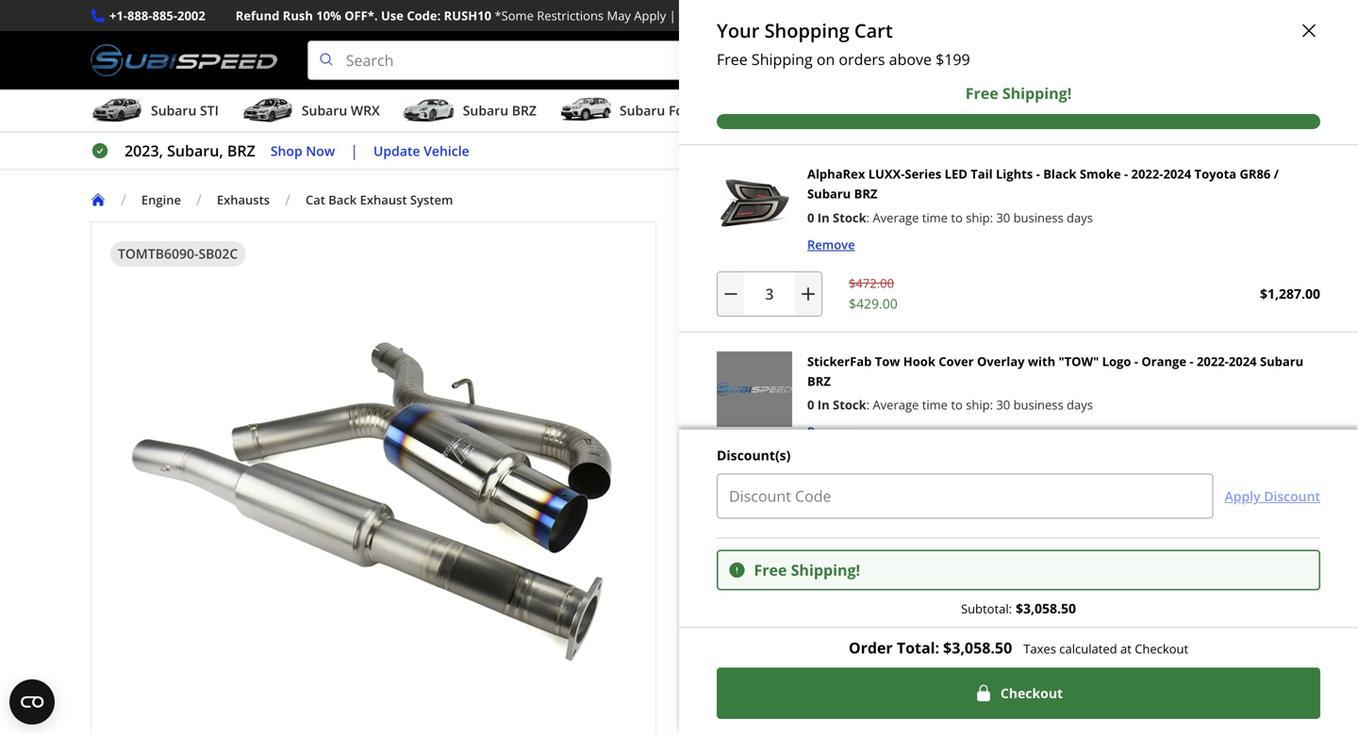 Task type: vqa. For each thing, say whether or not it's contained in the screenshot.
the right 2015+
no



Task type: describe. For each thing, give the bounding box(es) containing it.
use
[[381, 7, 404, 24]]

rush
[[283, 7, 313, 24]]

luxx-
[[868, 166, 905, 182]]

+1-
[[109, 7, 127, 24]]

$
[[936, 49, 944, 69]]

cat-
[[941, 224, 977, 250]]

/ for cat back exhaust system
[[285, 190, 290, 210]]

lights
[[996, 166, 1033, 182]]

tomei inside tomei expreme ti titanium cat-back exhaust (sedan only) - 2011-2021 subaru wrx / sti
[[687, 224, 743, 250]]

sb02c
[[198, 245, 238, 263]]

checkout button
[[717, 668, 1320, 720]]

fit
[[786, 697, 801, 717]]

guarantee
[[790, 564, 852, 581]]

series
[[905, 166, 941, 182]]

$1,161.00
[[687, 325, 825, 366]]

stickerfab tow hook cover overlay with "tow" logo - orange - 2022-2024 subaru brz link
[[807, 353, 1304, 390]]

+1-888-885-2002 link
[[109, 6, 205, 26]]

subaru inside alpharex luxx-series led tail lights - black smoke - 2022-2024 toyota gr86 / subaru brz 0 in stock : average time to ship: 30 business days
[[807, 185, 851, 202]]

rush10
[[444, 7, 491, 24]]

(sedan
[[1103, 224, 1165, 250]]

$1,290
[[843, 327, 885, 345]]

2022- inside alpharex luxx-series led tail lights - black smoke - 2022-2024 toyota gr86 / subaru brz 0 in stock : average time to ship: 30 business days
[[1131, 166, 1163, 182]]

0 inside stickerfab tow hook cover overlay with "tow" logo - orange - 2022-2024 subaru brz 0 in stock : average time to ship: 30 business days
[[807, 397, 814, 414]]

- inside tomei expreme ti titanium cat-back exhaust (sedan only) - 2011-2021 subaru wrx / sti
[[1223, 224, 1229, 250]]

0 horizontal spatial exhaust
[[360, 192, 407, 209]]

$472.00 $429.00
[[849, 275, 898, 313]]

tomei inside authorized dealer of tomei
[[873, 651, 910, 668]]

2023,
[[845, 697, 883, 717]]

+1-888-885-2002
[[109, 7, 205, 24]]

$429.00
[[849, 295, 898, 313]]

search input field
[[307, 41, 1151, 80]]

black
[[1043, 166, 1077, 182]]

none number field inside "your shopping cart" dialog
[[717, 271, 822, 317]]

1 in from the left
[[716, 376, 729, 396]]

at
[[1120, 641, 1132, 658]]

calculated
[[1059, 641, 1117, 658]]

ship: inside alpharex luxx-series led tail lights - black smoke - 2022-2024 toyota gr86 / subaru brz 0 in stock : average time to ship: 30 business days
[[966, 209, 993, 226]]

taxes calculated at checkout
[[1023, 641, 1188, 658]]

888-
[[127, 7, 152, 24]]

rated excellent & trusted
[[1013, 596, 1170, 613]]

4 star image from the left
[[753, 292, 769, 308]]

time inside alpharex luxx-series led tail lights - black smoke - 2022-2024 toyota gr86 / subaru brz 0 in stock : average time to ship: 30 business days
[[922, 209, 948, 226]]

0 vertical spatial shipping
[[709, 7, 762, 24]]

off*.
[[344, 7, 378, 24]]

cat
[[306, 192, 325, 209]]

system
[[410, 192, 453, 209]]

0 horizontal spatial back
[[328, 192, 357, 209]]

on
[[765, 7, 783, 24]]

- right "smoke"
[[1124, 166, 1128, 182]]

your shopping cart
[[717, 17, 893, 43]]

order
[[849, 638, 893, 658]]

4
[[796, 376, 805, 396]]

alpharex
[[807, 166, 865, 182]]

cover
[[939, 353, 974, 370]]

your shopping cart dialog
[[679, 0, 1358, 735]]

only)
[[1170, 224, 1218, 250]]

of
[[857, 650, 869, 667]]

*some
[[495, 7, 534, 24]]

excellent
[[1052, 596, 1107, 613]]

ti
[[833, 224, 850, 250]]

- left black
[[1036, 166, 1040, 182]]

: inside stickerfab tow hook cover overlay with "tow" logo - orange - 2022-2024 subaru brz 0 in stock : average time to ship: 30 business days
[[866, 397, 870, 414]]

order total: $3,058.50
[[849, 638, 1012, 658]]

time inside stickerfab tow hook cover overlay with "tow" logo - orange - 2022-2024 subaru brz 0 in stock : average time to ship: 30 business days
[[922, 397, 948, 414]]

tomtb6090-sb02c
[[118, 245, 238, 263]]

does not fit your: 2023, subaru, brz
[[717, 697, 976, 717]]

toyota
[[1194, 166, 1236, 182]]

free
[[870, 376, 900, 396]]

885-
[[152, 7, 177, 24]]

price
[[719, 564, 747, 581]]

expreme
[[748, 224, 828, 250]]

1 horizontal spatial msrp
[[949, 346, 985, 364]]

0 vertical spatial checkout
[[1135, 641, 1188, 658]]

in inside alpharex luxx-series led tail lights - black smoke - 2022-2024 toyota gr86 / subaru brz 0 in stock : average time to ship: 30 business days
[[817, 209, 830, 226]]

on inside $1,290 msrp save $129.00 on msrp (10%)
[[929, 346, 945, 364]]

orange
[[1141, 353, 1186, 370]]

led
[[945, 166, 967, 182]]

free down "price"
[[719, 596, 745, 613]]

total:
[[897, 638, 939, 658]]

business inside alpharex luxx-series led tail lights - black smoke - 2022-2024 toyota gr86 / subaru brz 0 in stock : average time to ship: 30 business days
[[1013, 209, 1063, 226]]

installments
[[904, 376, 994, 396]]

free shipping! inside "your shopping cart" dialog
[[754, 560, 860, 580]]

up
[[855, 564, 871, 581]]

/ inside tomei expreme ti titanium cat-back exhaust (sedan only) - 2011-2021 subaru wrx / sti
[[900, 255, 908, 281]]

&
[[1111, 596, 1120, 613]]

orders
[[786, 7, 828, 24]]

refund rush 10% off*. use code: rush10 *some restrictions may apply | free shipping on orders over $199
[[236, 7, 892, 24]]

not
[[757, 697, 782, 717]]

match
[[751, 564, 787, 581]]

2002
[[177, 7, 205, 24]]

sti
[[913, 255, 939, 281]]

checkout link
[[717, 668, 1320, 720]]

free down your
[[717, 49, 748, 69]]

30 inside alpharex luxx-series led tail lights - black smoke - 2022-2024 toyota gr86 / subaru brz 0 in stock : average time to ship: 30 business days
[[996, 209, 1010, 226]]

2024 inside stickerfab tow hook cover overlay with "tow" logo - orange - 2022-2024 subaru brz 0 in stock : average time to ship: 30 business days
[[1229, 353, 1257, 370]]

10%
[[316, 7, 341, 24]]

3 star image from the left
[[736, 292, 753, 308]]

alpharex luxx-series led tail lights - black smoke - 2022-2024 toyota gr86 / subaru brz 0 in stock : average time to ship: 30 business days
[[807, 166, 1279, 226]]

refund
[[236, 7, 279, 24]]

dealer
[[817, 650, 854, 667]]

2021
[[736, 255, 779, 281]]

2011-
[[687, 255, 736, 281]]

2024 inside alpharex luxx-series led tail lights - black smoke - 2022-2024 toyota gr86 / subaru brz 0 in stock : average time to ship: 30 business days
[[1163, 166, 1191, 182]]

1 vertical spatial shipping!
[[791, 560, 860, 580]]

above
[[889, 49, 932, 69]]

trusted
[[1123, 596, 1170, 613]]

over
[[831, 7, 861, 24]]

brz inside alpharex luxx-series led tail lights - black smoke - 2022-2024 toyota gr86 / subaru brz 0 in stock : average time to ship: 30 business days
[[854, 185, 877, 202]]

stock inside alpharex luxx-series led tail lights - black smoke - 2022-2024 toyota gr86 / subaru brz 0 in stock : average time to ship: 30 business days
[[833, 209, 866, 226]]

sticker fab image
[[717, 352, 792, 427]]

$199
[[864, 7, 892, 24]]

remove button
[[807, 235, 855, 255]]

business inside stickerfab tow hook cover overlay with "tow" logo - orange - 2022-2024 subaru brz 0 in stock : average time to ship: 30 business days
[[1013, 397, 1063, 414]]



Task type: locate. For each thing, give the bounding box(es) containing it.
- right orange
[[1190, 353, 1194, 370]]

/ right gr86 at the right top
[[1274, 166, 1279, 182]]

checkout down taxes
[[1000, 684, 1063, 702]]

2 0 from the top
[[807, 397, 814, 414]]

logo
[[1102, 353, 1131, 370]]

0 horizontal spatial in
[[716, 376, 729, 396]]

1 vertical spatial $3,058.50
[[943, 638, 1012, 658]]

average inside stickerfab tow hook cover overlay with "tow" logo - orange - 2022-2024 subaru brz 0 in stock : average time to ship: 30 business days
[[873, 397, 919, 414]]

1 30 from the top
[[996, 209, 1010, 226]]

1 horizontal spatial exhaust
[[1026, 224, 1098, 250]]

time down installments
[[922, 397, 948, 414]]

business down alpharex luxx-series led tail lights - black smoke - 2022-2024 toyota gr86 / subaru brz link
[[1013, 209, 1063, 226]]

1 vertical spatial :
[[866, 397, 870, 414]]

0 vertical spatial in
[[817, 209, 830, 226]]

stickerfab
[[807, 353, 872, 370]]

overlay
[[977, 353, 1025, 370]]

star image down 2021
[[736, 292, 753, 308]]

authorized dealer of tomei
[[751, 650, 910, 668]]

0 horizontal spatial 2022-
[[1131, 166, 1163, 182]]

on down shopping
[[817, 49, 835, 69]]

on up installments
[[929, 346, 945, 364]]

0 horizontal spatial 2024
[[1163, 166, 1191, 182]]

stock inside stickerfab tow hook cover overlay with "tow" logo - orange - 2022-2024 subaru brz 0 in stock : average time to ship: 30 business days
[[833, 397, 866, 414]]

2 days from the top
[[1067, 397, 1093, 414]]

checkout inside checkout button
[[1000, 684, 1063, 702]]

engine link up tomtb6090-
[[141, 192, 181, 209]]

1 vertical spatial time
[[922, 397, 948, 414]]

0 horizontal spatial msrp
[[894, 327, 929, 345]]

1 average from the top
[[873, 209, 919, 226]]

/ left engine on the left of page
[[121, 190, 126, 210]]

1 time from the top
[[922, 209, 948, 226]]

with
[[1028, 353, 1055, 370]]

reviews
[[794, 291, 840, 308]]

in full or in 4 interest-free installments
[[716, 376, 994, 396]]

star image down 2011-
[[720, 292, 736, 308]]

to down led
[[951, 209, 963, 226]]

0 vertical spatial shipping!
[[1002, 83, 1072, 103]]

0 horizontal spatial brz
[[807, 373, 831, 390]]

1 business from the top
[[1013, 209, 1063, 226]]

1 vertical spatial to
[[951, 397, 963, 414]]

2022- right orange
[[1197, 353, 1229, 370]]

2 vertical spatial subaru
[[1260, 353, 1304, 370]]

1 vertical spatial days
[[1067, 397, 1093, 414]]

checkout right at
[[1135, 641, 1188, 658]]

msrp up $129.00
[[894, 327, 929, 345]]

tomei right of
[[873, 651, 910, 668]]

2024 left toyota
[[1163, 166, 1191, 182]]

/ inside alpharex luxx-series led tail lights - black smoke - 2022-2024 toyota gr86 / subaru brz 0 in stock : average time to ship: 30 business days
[[1274, 166, 1279, 182]]

1 star image from the left
[[703, 292, 720, 308]]

days down stickerfab tow hook cover overlay with "tow" logo - orange - 2022-2024 subaru brz link
[[1067, 397, 1093, 414]]

back down lights
[[977, 224, 1021, 250]]

2 ship: from the top
[[966, 397, 993, 414]]

1 vertical spatial 2022-
[[1197, 353, 1229, 370]]

engine
[[141, 192, 181, 209]]

: inside alpharex luxx-series led tail lights - black smoke - 2022-2024 toyota gr86 / subaru brz 0 in stock : average time to ship: 30 business days
[[866, 209, 870, 226]]

full
[[733, 376, 755, 396]]

free
[[679, 7, 706, 24], [717, 49, 748, 69], [965, 83, 998, 103], [754, 560, 787, 580], [719, 596, 745, 613]]

2 : from the top
[[866, 397, 870, 414]]

0 horizontal spatial tomei
[[687, 224, 743, 250]]

ship: down tail
[[966, 209, 993, 226]]

in
[[817, 209, 830, 226], [817, 397, 830, 414]]

restrictions
[[537, 7, 604, 24]]

0 vertical spatial brz
[[854, 185, 877, 202]]

star image left 8
[[753, 292, 769, 308]]

$1,287.00
[[1260, 285, 1320, 303]]

Discount Code field
[[717, 474, 1213, 519]]

0 vertical spatial :
[[866, 209, 870, 226]]

1 days from the top
[[1067, 209, 1093, 226]]

8 reviews
[[784, 291, 840, 308]]

tomtb6090-
[[118, 245, 199, 263]]

or
[[759, 376, 775, 396]]

brz right 4
[[807, 373, 831, 390]]

your:
[[805, 697, 841, 717]]

free shipping! right "price"
[[754, 560, 860, 580]]

199
[[944, 49, 970, 69]]

brz right subaru,
[[948, 697, 976, 717]]

2 stock from the top
[[833, 397, 866, 414]]

time
[[922, 209, 948, 226], [922, 397, 948, 414]]

msrp up installments
[[949, 346, 985, 364]]

back right cat
[[328, 192, 357, 209]]

2 in from the left
[[778, 376, 792, 396]]

1 vertical spatial free shipping!
[[719, 596, 805, 613]]

- right logo at the right
[[1134, 353, 1138, 370]]

0 vertical spatial back
[[328, 192, 357, 209]]

1 vertical spatial exhaust
[[1026, 224, 1098, 250]]

1 vertical spatial 2024
[[1229, 353, 1257, 370]]

(10%)
[[988, 346, 1023, 364]]

exhaust
[[360, 192, 407, 209], [1026, 224, 1098, 250]]

tomei
[[687, 224, 743, 250], [873, 651, 910, 668]]

in down "interest-"
[[817, 397, 830, 414]]

1 0 from the top
[[807, 209, 814, 226]]

2022- right "smoke"
[[1131, 166, 1163, 182]]

1 horizontal spatial $3,058.50
[[1016, 600, 1076, 618]]

days inside alpharex luxx-series led tail lights - black smoke - 2022-2024 toyota gr86 / subaru brz 0 in stock : average time to ship: 30 business days
[[1067, 209, 1093, 226]]

free down 199
[[965, 83, 998, 103]]

0 up remove
[[807, 209, 814, 226]]

0 vertical spatial free shipping!
[[754, 560, 860, 580]]

0 vertical spatial ship:
[[966, 209, 993, 226]]

/ for engine
[[121, 190, 126, 210]]

subaru down $1,287.00
[[1260, 353, 1304, 370]]

exhaust left system
[[360, 192, 407, 209]]

in left 4
[[778, 376, 792, 396]]

rated
[[1013, 596, 1049, 613]]

1 vertical spatial in
[[817, 397, 830, 414]]

0 vertical spatial 2022-
[[1131, 166, 1163, 182]]

1 horizontal spatial 2024
[[1229, 353, 1257, 370]]

free shipping!
[[754, 560, 860, 580], [719, 596, 805, 613]]

average down the luxx-
[[873, 209, 919, 226]]

subaru inside tomei expreme ti titanium cat-back exhaust (sedan only) - 2011-2021 subaru wrx / sti
[[784, 255, 849, 281]]

2022- inside stickerfab tow hook cover overlay with "tow" logo - orange - 2022-2024 subaru brz 0 in stock : average time to ship: 30 business days
[[1197, 353, 1229, 370]]

days down black
[[1067, 209, 1093, 226]]

average inside alpharex luxx-series led tail lights - black smoke - 2022-2024 toyota gr86 / subaru brz 0 in stock : average time to ship: 30 business days
[[873, 209, 919, 226]]

1 : from the top
[[866, 209, 870, 226]]

1 vertical spatial 30
[[996, 397, 1010, 414]]

2 star image from the left
[[720, 292, 736, 308]]

may
[[607, 7, 631, 24]]

1 horizontal spatial in
[[778, 376, 792, 396]]

/
[[1274, 166, 1279, 182], [121, 190, 126, 210], [196, 190, 202, 210], [285, 190, 290, 210], [900, 255, 908, 281]]

0 horizontal spatial checkout
[[1000, 684, 1063, 702]]

1 vertical spatial stock
[[833, 397, 866, 414]]

: down in full or in 4 interest-free installments
[[866, 397, 870, 414]]

1 vertical spatial average
[[873, 397, 919, 414]]

free shipping on orders above $ 199 free shipping!
[[717, 49, 1072, 103]]

subtotal: $3,058.50
[[961, 600, 1076, 618]]

in left ti
[[817, 209, 830, 226]]

2 vertical spatial to
[[874, 564, 887, 581]]

stock up remove
[[833, 209, 866, 226]]

subaru,
[[887, 697, 944, 717]]

/ right engine on the left of page
[[196, 190, 202, 210]]

1 vertical spatial business
[[1013, 397, 1063, 414]]

engine link
[[141, 192, 196, 209], [141, 192, 181, 209]]

None number field
[[717, 271, 822, 317]]

stock down in full or in 4 interest-free installments
[[833, 397, 866, 414]]

/ for exhausts
[[196, 190, 202, 210]]

1 horizontal spatial tomei
[[873, 651, 910, 668]]

0 vertical spatial $3,058.50
[[1016, 600, 1076, 618]]

stickerfab tow hook cover overlay with "tow" logo - orange - 2022-2024 subaru brz 0 in stock : average time to ship: 30 business days
[[807, 353, 1304, 414]]

2 in from the top
[[817, 397, 830, 414]]

0 vertical spatial stock
[[833, 209, 866, 226]]

shipping down "your shopping cart"
[[752, 49, 813, 69]]

1 vertical spatial back
[[977, 224, 1021, 250]]

brz down the luxx-
[[854, 185, 877, 202]]

to inside stickerfab tow hook cover overlay with "tow" logo - orange - 2022-2024 subaru brz 0 in stock : average time to ship: 30 business days
[[951, 397, 963, 414]]

0 vertical spatial days
[[1067, 209, 1093, 226]]

your
[[717, 17, 760, 43]]

exhausts link
[[217, 192, 285, 209], [217, 192, 270, 209]]

wrx
[[854, 255, 895, 281]]

cat back exhaust system link
[[306, 192, 468, 209], [306, 192, 453, 209]]

tail
[[971, 166, 993, 182]]

/ left cat
[[285, 190, 290, 210]]

taxes
[[1023, 641, 1056, 658]]

in left full
[[716, 376, 729, 396]]

engine link up tomtb6090-sb02c
[[141, 192, 196, 209]]

0 vertical spatial on
[[817, 49, 835, 69]]

shipping! down match
[[749, 596, 805, 613]]

1 vertical spatial on
[[929, 346, 945, 364]]

shipping left "on"
[[709, 7, 762, 24]]

in
[[716, 376, 729, 396], [778, 376, 792, 396]]

star image left decrement icon at the right
[[703, 292, 720, 308]]

does
[[717, 697, 753, 717]]

subaru down alpharex
[[807, 185, 851, 202]]

1 horizontal spatial brz
[[854, 185, 877, 202]]

days
[[1067, 209, 1093, 226], [1067, 397, 1093, 414]]

subaru up increment icon
[[784, 255, 849, 281]]

ship:
[[966, 209, 993, 226], [966, 397, 993, 414]]

0 vertical spatial exhaust
[[360, 192, 407, 209]]

1 stock from the top
[[833, 209, 866, 226]]

shopping
[[764, 17, 849, 43]]

average
[[873, 209, 919, 226], [873, 397, 919, 414]]

0 vertical spatial average
[[873, 209, 919, 226]]

open widget image
[[9, 680, 55, 725]]

time down series
[[922, 209, 948, 226]]

0 horizontal spatial on
[[817, 49, 835, 69]]

1 vertical spatial 0
[[807, 397, 814, 414]]

authorized
[[751, 650, 813, 667]]

2 vertical spatial shipping!
[[749, 596, 805, 613]]

exhaust inside tomei expreme ti titanium cat-back exhaust (sedan only) - 2011-2021 subaru wrx / sti
[[1026, 224, 1098, 250]]

on inside the free shipping on orders above $ 199 free shipping!
[[817, 49, 835, 69]]

$3,058.50 down subtotal:
[[943, 638, 1012, 658]]

to right up
[[874, 564, 887, 581]]

exhaust down alpharex luxx-series led tail lights - black smoke - 2022-2024 toyota gr86 / subaru brz link
[[1026, 224, 1098, 250]]

to
[[951, 209, 963, 226], [951, 397, 963, 414], [874, 564, 887, 581]]

1 vertical spatial tomei
[[873, 651, 910, 668]]

$3,058.50
[[1016, 600, 1076, 618], [943, 638, 1012, 658]]

subaru
[[807, 185, 851, 202], [784, 255, 849, 281], [1260, 353, 1304, 370]]

0 vertical spatial to
[[951, 209, 963, 226]]

tomei up 2011-
[[687, 224, 743, 250]]

: right ti
[[866, 209, 870, 226]]

msrp
[[894, 327, 929, 345], [949, 346, 985, 364]]

shipping inside the free shipping on orders above $ 199 free shipping!
[[752, 49, 813, 69]]

ship: inside stickerfab tow hook cover overlay with "tow" logo - orange - 2022-2024 subaru brz 0 in stock : average time to ship: 30 business days
[[966, 397, 993, 414]]

0 vertical spatial subaru
[[807, 185, 851, 202]]

alpha rex usa image
[[717, 164, 792, 240]]

30 down lights
[[996, 209, 1010, 226]]

0 vertical spatial 30
[[996, 209, 1010, 226]]

free shipping! down match
[[719, 596, 805, 613]]

ship: down installments
[[966, 397, 993, 414]]

1 vertical spatial ship:
[[966, 397, 993, 414]]

8
[[784, 291, 791, 308]]

1 horizontal spatial back
[[977, 224, 1021, 250]]

2024 right orange
[[1229, 353, 1257, 370]]

to inside alpharex luxx-series led tail lights - black smoke - 2022-2024 toyota gr86 / subaru brz 0 in stock : average time to ship: 30 business days
[[951, 209, 963, 226]]

in inside stickerfab tow hook cover overlay with "tow" logo - orange - 2022-2024 subaru brz 0 in stock : average time to ship: 30 business days
[[817, 397, 830, 414]]

2 average from the top
[[873, 397, 919, 414]]

average down free
[[873, 397, 919, 414]]

increment image
[[799, 285, 818, 303]]

1 ship: from the top
[[966, 209, 993, 226]]

1 in from the top
[[817, 209, 830, 226]]

checkout
[[1135, 641, 1188, 658], [1000, 684, 1063, 702]]

/ left sti at the top right of the page
[[900, 255, 908, 281]]

2 vertical spatial brz
[[948, 697, 976, 717]]

shipping! right match
[[791, 560, 860, 580]]

1 horizontal spatial checkout
[[1135, 641, 1188, 658]]

1 vertical spatial subaru
[[784, 255, 849, 281]]

stock
[[833, 209, 866, 226], [833, 397, 866, 414]]

2 horizontal spatial brz
[[948, 697, 976, 717]]

|
[[669, 7, 676, 24]]

days inside stickerfab tow hook cover overlay with "tow" logo - orange - 2022-2024 subaru brz 0 in stock : average time to ship: 30 business days
[[1067, 397, 1093, 414]]

30 down the overlay
[[996, 397, 1010, 414]]

:
[[866, 209, 870, 226], [866, 397, 870, 414]]

0 down "interest-"
[[807, 397, 814, 414]]

shipping! up lights
[[1002, 83, 1072, 103]]

decrement image
[[721, 285, 740, 303]]

1 horizontal spatial on
[[929, 346, 945, 364]]

0 inside alpharex luxx-series led tail lights - black smoke - 2022-2024 toyota gr86 / subaru brz 0 in stock : average time to ship: 30 business days
[[807, 209, 814, 226]]

star image
[[703, 292, 720, 308], [720, 292, 736, 308], [736, 292, 753, 308], [753, 292, 769, 308]]

free right "price"
[[754, 560, 787, 580]]

$129.00
[[876, 346, 925, 364]]

tomei expreme ti titanium cat-back exhaust (sedan only) - 2011-2021 subaru wrx / sti
[[687, 224, 1229, 281]]

shipping
[[709, 7, 762, 24], [752, 49, 813, 69]]

1 vertical spatial shipping
[[752, 49, 813, 69]]

1 horizontal spatial 2022-
[[1197, 353, 1229, 370]]

interest-
[[809, 376, 870, 396]]

price match guarantee up to 110%
[[719, 564, 922, 581]]

2 time from the top
[[922, 397, 948, 414]]

$472.00
[[849, 275, 894, 292]]

0 vertical spatial tomei
[[687, 224, 743, 250]]

to down installments
[[951, 397, 963, 414]]

shipping! inside the free shipping on orders above $ 199 free shipping!
[[1002, 83, 1072, 103]]

subaru inside stickerfab tow hook cover overlay with "tow" logo - orange - 2022-2024 subaru brz 0 in stock : average time to ship: 30 business days
[[1260, 353, 1304, 370]]

alpharex luxx-series led tail lights - black smoke - 2022-2024 toyota gr86 / subaru brz link
[[807, 166, 1279, 202]]

30 inside stickerfab tow hook cover overlay with "tow" logo - orange - 2022-2024 subaru brz 0 in stock : average time to ship: 30 business days
[[996, 397, 1010, 414]]

1 vertical spatial brz
[[807, 373, 831, 390]]

1 vertical spatial checkout
[[1000, 684, 1063, 702]]

hook
[[903, 353, 935, 370]]

on
[[817, 49, 835, 69], [929, 346, 945, 364]]

back inside tomei expreme ti titanium cat-back exhaust (sedan only) - 2011-2021 subaru wrx / sti
[[977, 224, 1021, 250]]

0 vertical spatial 2024
[[1163, 166, 1191, 182]]

brz inside stickerfab tow hook cover overlay with "tow" logo - orange - 2022-2024 subaru brz 0 in stock : average time to ship: 30 business days
[[807, 373, 831, 390]]

0 horizontal spatial $3,058.50
[[943, 638, 1012, 658]]

0 vertical spatial time
[[922, 209, 948, 226]]

free right the |
[[679, 7, 706, 24]]

0 vertical spatial 0
[[807, 209, 814, 226]]

0 vertical spatial business
[[1013, 209, 1063, 226]]

$3,058.50 up taxes
[[1016, 600, 1076, 618]]

apply
[[634, 7, 666, 24]]

- right the only)
[[1223, 224, 1229, 250]]

tow
[[875, 353, 900, 370]]

business down stickerfab tow hook cover overlay with "tow" logo - orange - 2022-2024 subaru brz link
[[1013, 397, 1063, 414]]

2 30 from the top
[[996, 397, 1010, 414]]

2 business from the top
[[1013, 397, 1063, 414]]

remove
[[807, 236, 855, 253]]



